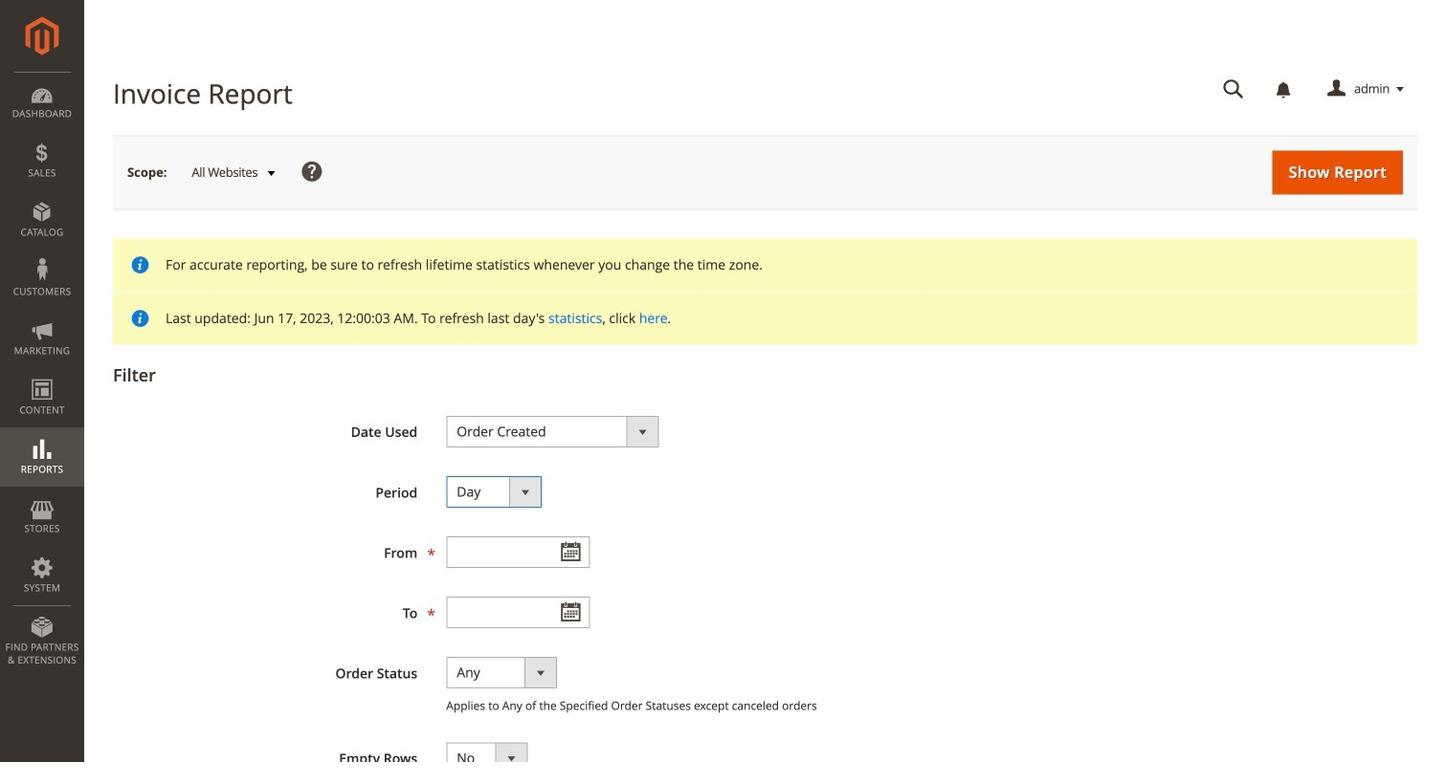 Task type: locate. For each thing, give the bounding box(es) containing it.
menu bar
[[0, 72, 84, 677]]

None text field
[[1210, 73, 1258, 106], [446, 537, 590, 569], [446, 597, 590, 629], [1210, 73, 1258, 106], [446, 537, 590, 569], [446, 597, 590, 629]]



Task type: describe. For each thing, give the bounding box(es) containing it.
magento admin panel image
[[25, 16, 59, 56]]



